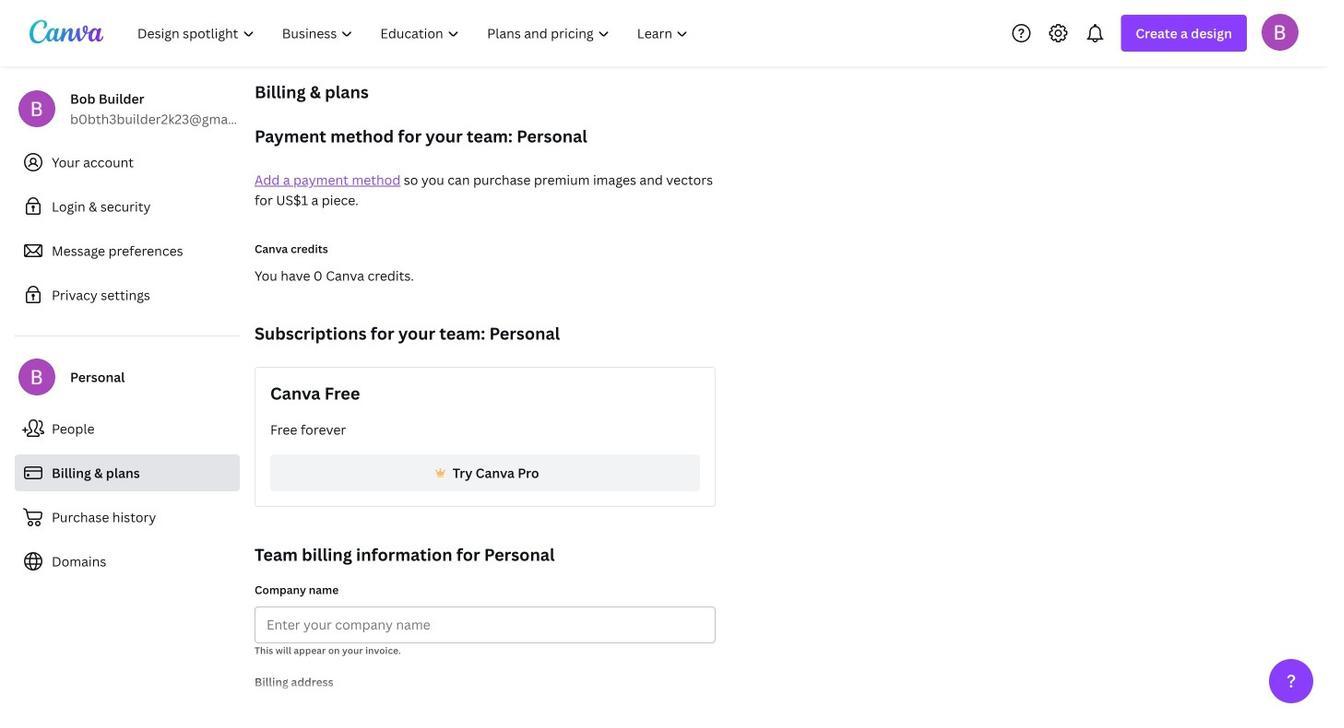 Task type: describe. For each thing, give the bounding box(es) containing it.
bob builder image
[[1262, 14, 1299, 51]]

top level navigation element
[[125, 15, 704, 52]]



Task type: vqa. For each thing, say whether or not it's contained in the screenshot.
ultimate
no



Task type: locate. For each thing, give the bounding box(es) containing it.
Enter your company name text field
[[267, 608, 704, 643]]



